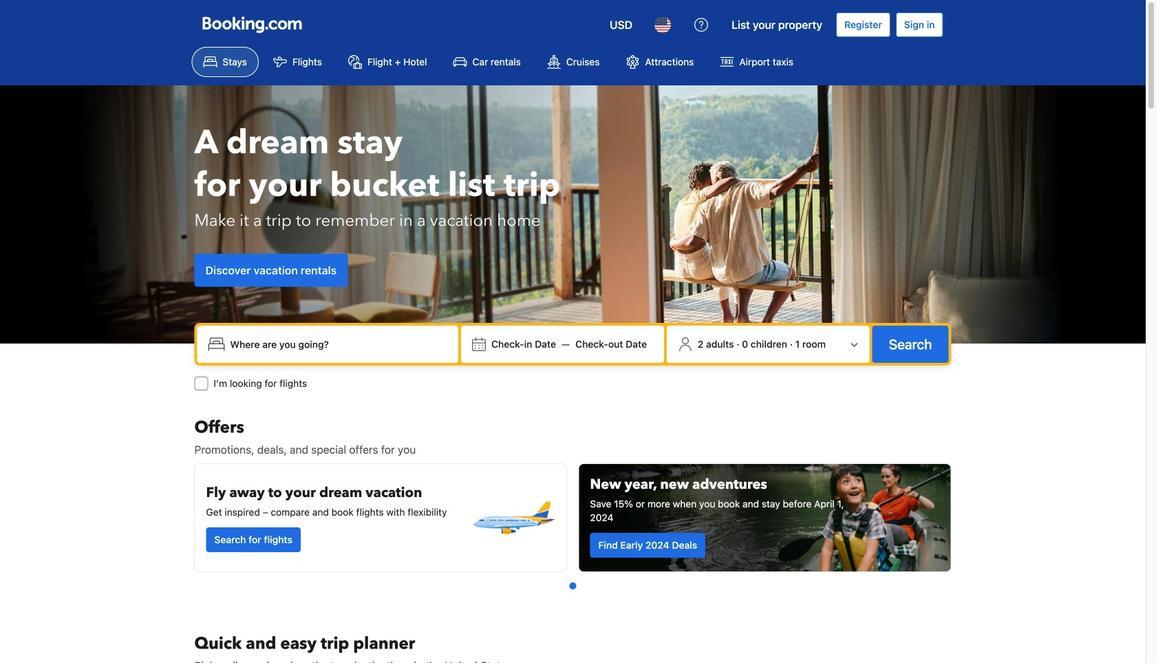 Task type: vqa. For each thing, say whether or not it's contained in the screenshot.
Show on map
no



Task type: describe. For each thing, give the bounding box(es) containing it.
Where are you going? field
[[225, 332, 453, 357]]

booking.com image
[[203, 17, 302, 33]]

fly away to your dream vacation image
[[471, 475, 556, 560]]

a young girl and woman kayak on a river image
[[579, 464, 951, 571]]



Task type: locate. For each thing, give the bounding box(es) containing it.
main content
[[189, 417, 957, 663]]

progress bar
[[570, 582, 577, 589]]



